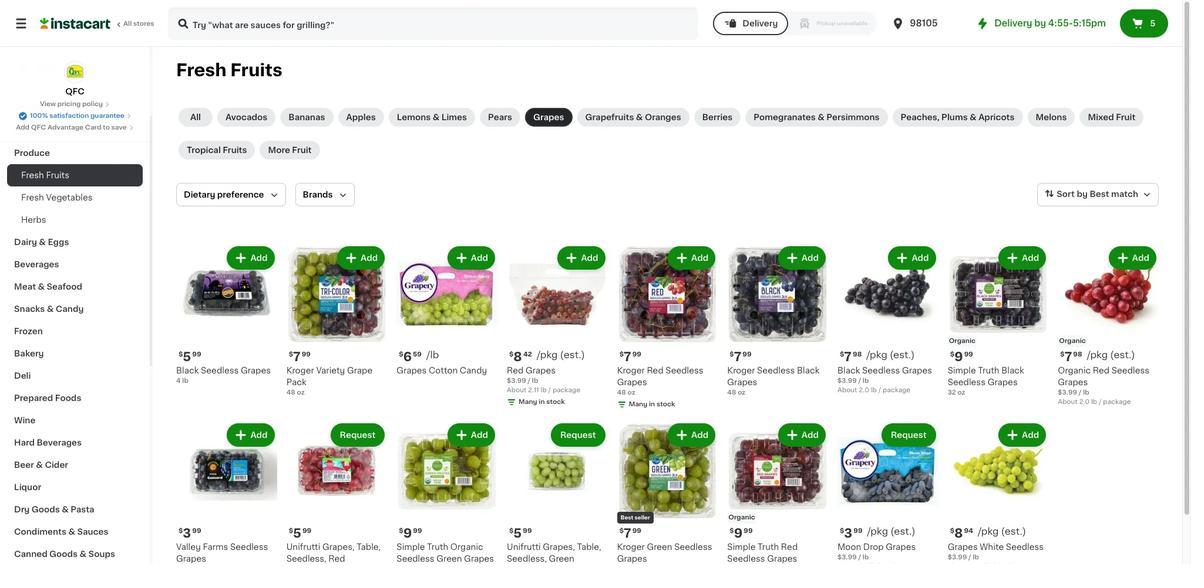 Task type: locate. For each thing, give the bounding box(es) containing it.
qfc
[[65, 88, 84, 96], [31, 125, 46, 131]]

snacks
[[14, 305, 45, 314]]

0 vertical spatial fruit
[[1116, 113, 1135, 122]]

herbs
[[21, 216, 46, 224]]

peaches, plums & apricots link
[[892, 108, 1023, 127]]

/pkg (est.) up white
[[978, 528, 1026, 537]]

100% satisfaction guarantee button
[[18, 109, 131, 121]]

grapes inside kroger green seedless grapes
[[617, 556, 647, 564]]

fresh vegetables link
[[7, 187, 143, 209]]

0 vertical spatial by
[[1034, 19, 1046, 28]]

99 up black seedless grapes 4 lb
[[192, 352, 201, 358]]

8 left '94'
[[954, 528, 963, 541]]

1 $ 3 99 from the left
[[179, 528, 201, 540]]

$8.42 per package (estimated) element
[[507, 350, 608, 365]]

3 48 from the left
[[727, 390, 736, 396]]

$ 5 99 up 4
[[179, 351, 201, 363]]

simple inside simple truth black seedless grapes 32 oz
[[948, 367, 976, 375]]

1 horizontal spatial 98
[[1073, 352, 1082, 358]]

$ 3 99 up valley
[[179, 528, 201, 540]]

/pkg inside $8.94 per package (estimated) element
[[978, 528, 999, 537]]

2 horizontal spatial $ 5 99
[[509, 528, 532, 540]]

0 horizontal spatial $ 9 99
[[399, 528, 422, 541]]

many down 2.11
[[519, 399, 537, 406]]

0 horizontal spatial $ 5 99
[[179, 351, 201, 363]]

moon drop grapes $3.99 / lb
[[837, 544, 916, 562]]

liquor link
[[7, 477, 143, 499]]

(est.) up moon drop grapes $3.99 / lb
[[890, 528, 915, 537]]

oz
[[297, 390, 305, 396], [628, 390, 635, 396], [738, 390, 745, 396], [958, 390, 965, 396]]

5 for unifrutti grapes, table, seedless, red
[[293, 528, 301, 541]]

unifrutti grapes, table, seedless, green
[[507, 544, 601, 564]]

/pkg (est.) up drop
[[867, 528, 915, 537]]

2 black from the left
[[837, 367, 860, 375]]

2 98 from the left
[[1073, 352, 1082, 358]]

beverages down dairy & eggs
[[14, 261, 59, 269]]

many down the kroger red seedless grapes 48 oz
[[629, 402, 647, 408]]

$3.99 down $ 8 42
[[507, 378, 526, 384]]

/pkg inside $8.42 per package (estimated) element
[[537, 350, 558, 360]]

/pkg inside $3.99 per package (estimated) element
[[867, 528, 888, 537]]

5 inside '5' 'button'
[[1150, 19, 1155, 28]]

1 horizontal spatial seedless,
[[507, 556, 547, 564]]

2 horizontal spatial simple
[[948, 367, 976, 375]]

0 vertical spatial 8
[[513, 351, 522, 363]]

package down "$ 7 98 /pkg (est.)"
[[1103, 399, 1131, 406]]

2 horizontal spatial package
[[1103, 399, 1131, 406]]

1 vertical spatial fruit
[[292, 146, 312, 154]]

/pkg (est.) inside $8.42 per package (estimated) element
[[537, 350, 585, 360]]

seedless, inside the unifrutti grapes, table, seedless, green
[[507, 556, 547, 564]]

9
[[954, 351, 963, 363], [403, 528, 412, 541], [734, 528, 743, 541]]

many
[[519, 399, 537, 406], [629, 402, 647, 408]]

/pkg up white
[[978, 528, 999, 537]]

by right sort
[[1077, 190, 1088, 199]]

1 horizontal spatial fruit
[[1116, 113, 1135, 122]]

$ 5 99 for unifrutti grapes, table, seedless, red
[[289, 528, 311, 541]]

/pkg (est.) up 'red grapes $3.99 / lb about 2.11 lb / package'
[[537, 350, 585, 360]]

$ 9 99 up simple truth red seedless grapes
[[730, 528, 753, 541]]

/pkg (est.) for grapes   white seedless
[[978, 528, 1026, 537]]

fresh fruits up the fresh vegetables
[[21, 171, 69, 180]]

2 3 from the left
[[844, 528, 852, 540]]

$3.99 inside 'red grapes $3.99 / lb about 2.11 lb / package'
[[507, 378, 526, 384]]

0 horizontal spatial about
[[507, 387, 527, 394]]

fresh up 'all' link
[[176, 62, 226, 79]]

1 3 from the left
[[183, 528, 191, 540]]

1 request button from the left
[[332, 425, 384, 446]]

simple inside simple truth red seedless grapes
[[727, 544, 756, 552]]

grapes inside black seedless grapes 4 lb
[[241, 367, 271, 375]]

all
[[123, 21, 132, 27], [190, 113, 201, 122]]

all for all stores
[[123, 21, 132, 27]]

kroger inside kroger green seedless grapes
[[617, 544, 645, 552]]

/pkg (est.) inside $3.99 per package (estimated) element
[[867, 528, 915, 537]]

$7.98 per package (estimated) element up 'organic red seedless grapes $3.99 / lb about 2.0 lb / package'
[[1058, 350, 1159, 365]]

preference
[[217, 191, 264, 199]]

& left sauces
[[68, 529, 75, 537]]

$ up 32
[[950, 352, 954, 358]]

$3.99 inside grapes   white seedless $3.99 / lb
[[948, 555, 967, 562]]

best match
[[1090, 190, 1138, 199]]

$ 7 99 down best seller
[[619, 528, 641, 541]]

$ inside $ 8 42
[[509, 352, 513, 358]]

organic inside the simple truth organic seedless green grapes
[[450, 544, 483, 552]]

$ 9 99 up simple truth black seedless grapes 32 oz
[[950, 351, 973, 363]]

0 vertical spatial candy
[[56, 305, 84, 314]]

2 unifrutti from the left
[[286, 544, 320, 552]]

green inside the simple truth organic seedless green grapes
[[437, 556, 462, 564]]

table,
[[577, 544, 601, 552], [357, 544, 381, 552]]

0 horizontal spatial 3
[[183, 528, 191, 540]]

1 horizontal spatial 2.0
[[1079, 399, 1090, 406]]

2 horizontal spatial request
[[891, 431, 927, 440]]

grapes
[[533, 113, 564, 122], [241, 367, 271, 375], [526, 367, 556, 375], [902, 367, 932, 375], [397, 367, 427, 375], [617, 379, 647, 387], [727, 379, 757, 387], [988, 379, 1018, 387], [1058, 379, 1088, 387], [886, 544, 916, 552], [948, 544, 978, 552], [176, 556, 206, 564], [464, 556, 494, 564], [617, 556, 647, 564], [767, 556, 797, 564]]

99 up valley
[[192, 529, 201, 535]]

98 for $ 7 98
[[853, 352, 862, 358]]

in down 2.11
[[539, 399, 545, 406]]

7 up pack
[[293, 351, 300, 363]]

grapes inside the simple truth organic seedless green grapes
[[464, 556, 494, 564]]

$3.99 down $ 7 98
[[837, 378, 857, 384]]

seedless inside black seedless grapes $3.99 / lb about 2.0 lb / package
[[862, 367, 900, 375]]

98 inside $ 7 98
[[853, 352, 862, 358]]

2 seedless, from the left
[[286, 556, 326, 564]]

pomegranates & persimmons link
[[745, 108, 888, 127]]

$ up simple truth red seedless grapes
[[730, 529, 734, 535]]

$3.99 for 3
[[837, 555, 857, 562]]

99 for unifrutti grapes, table, seedless, red
[[302, 529, 311, 535]]

oranges
[[645, 113, 681, 122]]

1 table, from the left
[[577, 544, 601, 552]]

0 horizontal spatial fresh fruits
[[21, 171, 69, 180]]

2 horizontal spatial about
[[1058, 399, 1078, 406]]

9 up simple truth red seedless grapes
[[734, 528, 743, 541]]

$ 7 99 for kroger variety grape pack
[[289, 351, 311, 363]]

grapes inside the kroger red seedless grapes 48 oz
[[617, 379, 647, 387]]

99 up moon
[[853, 529, 862, 535]]

None search field
[[168, 7, 698, 40]]

48 inside kroger variety grape pack 48 oz
[[286, 390, 295, 396]]

1 horizontal spatial $ 3 99
[[840, 528, 862, 540]]

7 for kroger red seedless grapes
[[624, 351, 631, 363]]

1 horizontal spatial $7.98 per package (estimated) element
[[1058, 350, 1159, 365]]

99 up simple truth red seedless grapes
[[744, 529, 753, 535]]

kroger for kroger red seedless grapes 48 oz
[[617, 367, 645, 375]]

lb inside moon drop grapes $3.99 / lb
[[863, 555, 869, 562]]

1 vertical spatial fresh fruits
[[21, 171, 69, 180]]

simple truth organic seedless green grapes
[[397, 544, 494, 564]]

0 horizontal spatial seedless,
[[286, 556, 326, 564]]

grapes inside simple truth red seedless grapes
[[767, 556, 797, 564]]

black inside kroger seedless black grapes 48 oz
[[797, 367, 820, 375]]

2 request from the left
[[560, 431, 596, 440]]

0 horizontal spatial fruit
[[292, 146, 312, 154]]

1 horizontal spatial $ 5 99
[[289, 528, 311, 541]]

0 horizontal spatial all
[[123, 21, 132, 27]]

valley
[[176, 544, 201, 552]]

delivery inside button
[[743, 19, 778, 28]]

beer
[[14, 462, 34, 470]]

98 up black seedless grapes $3.99 / lb about 2.0 lb / package at bottom
[[853, 352, 862, 358]]

$3.99 inside moon drop grapes $3.99 / lb
[[837, 555, 857, 562]]

$7.98 per package (estimated) element up black seedless grapes $3.99 / lb about 2.0 lb / package at bottom
[[837, 350, 938, 365]]

(est.) for black seedless grapes
[[890, 350, 915, 360]]

best for best seller
[[621, 516, 633, 521]]

grapes, inside the unifrutti grapes, table, seedless, green
[[543, 544, 575, 552]]

$ inside $ 7 98
[[840, 352, 844, 358]]

seedless inside simple truth black seedless grapes 32 oz
[[948, 379, 986, 387]]

99 up simple truth black seedless grapes 32 oz
[[964, 352, 973, 358]]

99 for kroger seedless black grapes
[[743, 352, 752, 358]]

7 up 'organic red seedless grapes $3.99 / lb about 2.0 lb / package'
[[1065, 351, 1072, 363]]

request
[[340, 431, 375, 440], [560, 431, 596, 440], [891, 431, 927, 440]]

grapes inside valley farms seedless grapes
[[176, 556, 206, 564]]

$ up black seedless grapes $3.99 / lb about 2.0 lb / package at bottom
[[840, 352, 844, 358]]

qfc up view pricing policy link
[[65, 88, 84, 96]]

0 horizontal spatial green
[[437, 556, 462, 564]]

1 horizontal spatial green
[[549, 556, 574, 564]]

0 horizontal spatial 98
[[853, 352, 862, 358]]

$3.99
[[507, 378, 526, 384], [837, 378, 857, 384], [1058, 390, 1077, 396], [837, 555, 857, 562], [948, 555, 967, 562]]

meat
[[14, 283, 36, 291]]

fruits up avocados
[[230, 62, 282, 79]]

$ 9 99 up the simple truth organic seedless green grapes
[[399, 528, 422, 541]]

9 up 32
[[954, 351, 963, 363]]

48 inside the kroger red seedless grapes 48 oz
[[617, 390, 626, 396]]

& left oranges
[[636, 113, 643, 122]]

fruit for mixed fruit
[[1116, 113, 1135, 122]]

seedless inside kroger seedless black grapes 48 oz
[[757, 367, 795, 375]]

98 inside "$ 7 98 /pkg (est.)"
[[1073, 352, 1082, 358]]

8 for red grapes
[[513, 351, 522, 363]]

99 up kroger seedless black grapes 48 oz
[[743, 352, 752, 358]]

99 for kroger red seedless grapes
[[632, 352, 641, 358]]

seedless,
[[507, 556, 547, 564], [286, 556, 326, 564]]

oz for red
[[628, 390, 635, 396]]

fruit right more
[[292, 146, 312, 154]]

98105 button
[[891, 7, 962, 40]]

green inside the unifrutti grapes, table, seedless, green
[[549, 556, 574, 564]]

1 horizontal spatial request
[[560, 431, 596, 440]]

1 request from the left
[[340, 431, 375, 440]]

2 horizontal spatial 9
[[954, 351, 963, 363]]

& right meat at the bottom left of the page
[[38, 283, 45, 291]]

1 vertical spatial goods
[[49, 551, 78, 559]]

fruits right tropical
[[223, 146, 247, 154]]

8
[[513, 351, 522, 363], [954, 528, 963, 541]]

package
[[553, 387, 580, 394], [883, 387, 910, 394], [1103, 399, 1131, 406]]

$3.99 inside 'organic red seedless grapes $3.99 / lb about 2.0 lb / package'
[[1058, 390, 1077, 396]]

8 left 42
[[513, 351, 522, 363]]

$7.98 per package (estimated) element
[[837, 350, 938, 365], [1058, 350, 1159, 365]]

fruits
[[230, 62, 282, 79], [223, 146, 247, 154], [46, 171, 69, 180]]

2 oz from the left
[[628, 390, 635, 396]]

lb
[[182, 378, 188, 384], [532, 378, 538, 384], [863, 378, 869, 384], [541, 387, 547, 394], [871, 387, 877, 394], [1083, 390, 1089, 396], [1091, 399, 1097, 406], [863, 555, 869, 562], [973, 555, 979, 562]]

1 horizontal spatial best
[[1090, 190, 1109, 199]]

about left 2.11
[[507, 387, 527, 394]]

1 horizontal spatial by
[[1077, 190, 1088, 199]]

best left the seller
[[621, 516, 633, 521]]

bananas link
[[280, 108, 333, 127]]

truth for organic
[[427, 544, 448, 552]]

$ 7 99 up kroger seedless black grapes 48 oz
[[730, 351, 752, 363]]

$ 7 99 up pack
[[289, 351, 311, 363]]

add qfc advantage card to save link
[[16, 123, 134, 133]]

99 up unifrutti grapes, table, seedless, red
[[302, 529, 311, 535]]

white
[[980, 544, 1004, 552]]

about inside 'organic red seedless grapes $3.99 / lb about 2.0 lb / package'
[[1058, 399, 1078, 406]]

2.0 inside 'organic red seedless grapes $3.99 / lb about 2.0 lb / package'
[[1079, 399, 1090, 406]]

view pricing policy link
[[40, 100, 110, 109]]

99 up the kroger red seedless grapes 48 oz
[[632, 352, 641, 358]]

99 down best seller
[[632, 529, 641, 535]]

3 oz from the left
[[738, 390, 745, 396]]

& inside "link"
[[970, 113, 977, 122]]

2.0 down $ 7 98
[[859, 387, 869, 394]]

fresh fruits link
[[7, 164, 143, 187]]

table, inside the unifrutti grapes, table, seedless, green
[[577, 544, 601, 552]]

/pkg (est.) inside $7.98 per package (estimated) element
[[866, 350, 915, 360]]

grapes inside moon drop grapes $3.99 / lb
[[886, 544, 916, 552]]

2 48 from the left
[[617, 390, 626, 396]]

2 $7.98 per package (estimated) element from the left
[[1058, 350, 1159, 365]]

42
[[523, 352, 532, 358]]

1 seedless, from the left
[[507, 556, 547, 564]]

1 vertical spatial qfc
[[31, 125, 46, 131]]

48 for red
[[617, 390, 626, 396]]

organic
[[949, 338, 976, 345], [1059, 338, 1086, 345], [1058, 367, 1091, 375], [728, 515, 755, 522], [450, 544, 483, 552]]

fresh down produce
[[21, 171, 44, 180]]

1 $7.98 per package (estimated) element from the left
[[837, 350, 938, 365]]

organic for organic red seedless grapes
[[1059, 338, 1086, 345]]

about down $ 7 98
[[837, 387, 857, 394]]

/pkg right 42
[[537, 350, 558, 360]]

organic red seedless grapes $3.99 / lb about 2.0 lb / package
[[1058, 367, 1149, 406]]

4 black from the left
[[1001, 367, 1024, 375]]

red inside 'organic red seedless grapes $3.99 / lb about 2.0 lb / package'
[[1093, 367, 1109, 375]]

1 horizontal spatial 3
[[844, 528, 852, 540]]

7 up kroger seedless black grapes 48 oz
[[734, 351, 741, 363]]

black seedless grapes 4 lb
[[176, 367, 271, 384]]

buy it again link
[[7, 32, 143, 55]]

0 horizontal spatial in
[[539, 399, 545, 406]]

2 $ 3 99 from the left
[[840, 528, 862, 540]]

2 horizontal spatial truth
[[978, 367, 999, 375]]

0 horizontal spatial 9
[[403, 528, 412, 541]]

(est.) inside "$ 7 98 /pkg (est.)"
[[1110, 350, 1135, 360]]

1 oz from the left
[[297, 390, 305, 396]]

kroger variety grape pack 48 oz
[[286, 367, 372, 396]]

/pkg (est.)
[[537, 350, 585, 360], [866, 350, 915, 360], [867, 528, 915, 537], [978, 528, 1026, 537]]

about
[[507, 387, 527, 394], [837, 387, 857, 394], [1058, 399, 1078, 406]]

$3.99 down $ 8 94
[[948, 555, 967, 562]]

simple truth black seedless grapes 32 oz
[[948, 367, 1024, 396]]

1 horizontal spatial table,
[[577, 544, 601, 552]]

$ up valley
[[179, 529, 183, 535]]

1 black from the left
[[176, 367, 199, 375]]

organic for simple truth black seedless grapes
[[949, 338, 976, 345]]

$3.99 down moon
[[837, 555, 857, 562]]

black seedless grapes $3.99 / lb about 2.0 lb / package
[[837, 367, 932, 394]]

candy down seafood
[[56, 305, 84, 314]]

farms
[[203, 544, 228, 552]]

0 horizontal spatial 8
[[513, 351, 522, 363]]

2 vertical spatial fresh
[[21, 194, 44, 202]]

/pkg (est.) inside $8.94 per package (estimated) element
[[978, 528, 1026, 537]]

delivery by 4:55-5:15pm
[[994, 19, 1106, 28]]

0 vertical spatial fruits
[[230, 62, 282, 79]]

7
[[844, 351, 852, 363], [293, 351, 300, 363], [624, 351, 631, 363], [734, 351, 741, 363], [1065, 351, 1072, 363], [624, 528, 631, 541]]

vegetables
[[46, 194, 93, 202]]

prepared foods
[[14, 395, 81, 403]]

(est.) up 'red grapes $3.99 / lb about 2.11 lb / package'
[[560, 350, 585, 360]]

table, inside unifrutti grapes, table, seedless, red
[[357, 544, 381, 552]]

package right 2.11
[[553, 387, 580, 394]]

truth for black
[[978, 367, 999, 375]]

in
[[539, 399, 545, 406], [649, 402, 655, 408]]

1 horizontal spatial unifrutti
[[507, 544, 541, 552]]

1 vertical spatial fresh
[[21, 171, 44, 180]]

$ 3 99 up moon
[[840, 528, 862, 540]]

match
[[1111, 190, 1138, 199]]

lb inside grapes   white seedless $3.99 / lb
[[973, 555, 979, 562]]

0 horizontal spatial 2.0
[[859, 387, 869, 394]]

grapes   cotton candy
[[397, 367, 487, 375]]

(est.) for red grapes
[[560, 350, 585, 360]]

$3.99 inside black seedless grapes $3.99 / lb about 2.0 lb / package
[[837, 378, 857, 384]]

0 horizontal spatial request
[[340, 431, 375, 440]]

98 for $ 7 98 /pkg (est.)
[[1073, 352, 1082, 358]]

3 request from the left
[[891, 431, 927, 440]]

$ up 'organic red seedless grapes $3.99 / lb about 2.0 lb / package'
[[1060, 352, 1065, 358]]

0 horizontal spatial candy
[[56, 305, 84, 314]]

1 vertical spatial all
[[190, 113, 201, 122]]

green inside kroger green seedless grapes
[[647, 544, 672, 552]]

(est.) inside $8.94 per package (estimated) element
[[1001, 528, 1026, 537]]

1 horizontal spatial 48
[[617, 390, 626, 396]]

seedless, inside unifrutti grapes, table, seedless, red
[[286, 556, 326, 564]]

1 48 from the left
[[286, 390, 295, 396]]

0 vertical spatial best
[[1090, 190, 1109, 199]]

/pkg inside "$ 7 98 /pkg (est.)"
[[1087, 350, 1108, 360]]

2 request button from the left
[[552, 425, 604, 446]]

$ 7 99 up the kroger red seedless grapes 48 oz
[[619, 351, 641, 363]]

48 inside kroger seedless black grapes 48 oz
[[727, 390, 736, 396]]

1 vertical spatial beverages
[[37, 439, 82, 448]]

1 unifrutti from the left
[[507, 544, 541, 552]]

0 horizontal spatial $ 3 99
[[179, 528, 201, 540]]

$ 6 59 /lb
[[399, 350, 439, 363]]

request button for unifrutti grapes, table, seedless, green
[[552, 425, 604, 446]]

/ inside grapes   white seedless $3.99 / lb
[[968, 555, 971, 562]]

grapes inside 'organic red seedless grapes $3.99 / lb about 2.0 lb / package'
[[1058, 379, 1088, 387]]

$3.99 down "$ 7 98 /pkg (est.)"
[[1058, 390, 1077, 396]]

1 horizontal spatial 9
[[734, 528, 743, 541]]

0 horizontal spatial package
[[553, 387, 580, 394]]

oz for seedless
[[738, 390, 745, 396]]

1 grapes, from the left
[[543, 544, 575, 552]]

package inside 'organic red seedless grapes $3.99 / lb about 2.0 lb / package'
[[1103, 399, 1131, 406]]

3 up moon
[[844, 528, 852, 540]]

beer & cider link
[[7, 455, 143, 477]]

best inside field
[[1090, 190, 1109, 199]]

stores
[[133, 21, 154, 27]]

1 horizontal spatial 8
[[954, 528, 963, 541]]

/pkg up 'organic red seedless grapes $3.99 / lb about 2.0 lb / package'
[[1087, 350, 1108, 360]]

candy for grapes   cotton candy
[[460, 367, 487, 375]]

unifrutti inside unifrutti grapes, table, seedless, red
[[286, 544, 320, 552]]

deli link
[[7, 365, 143, 388]]

2 horizontal spatial green
[[647, 544, 672, 552]]

/pkg right $ 7 98
[[866, 350, 887, 360]]

9 up the simple truth organic seedless green grapes
[[403, 528, 412, 541]]

3
[[183, 528, 191, 540], [844, 528, 852, 540]]

kroger green seedless grapes
[[617, 544, 712, 564]]

2 grapes, from the left
[[322, 544, 355, 552]]

to
[[103, 125, 110, 131]]

seller
[[635, 516, 650, 521]]

$ left 59
[[399, 352, 403, 358]]

candy down $6.59 per pound "element"
[[460, 367, 487, 375]]

/pkg (est.) for black seedless grapes
[[866, 350, 915, 360]]

1 vertical spatial candy
[[460, 367, 487, 375]]

2 horizontal spatial 48
[[727, 390, 736, 396]]

add
[[16, 125, 29, 131], [250, 254, 268, 263], [361, 254, 378, 263], [471, 254, 488, 263], [581, 254, 598, 263], [691, 254, 708, 263], [802, 254, 819, 263], [912, 254, 929, 263], [1022, 254, 1039, 263], [1132, 254, 1149, 263], [250, 431, 268, 440], [471, 431, 488, 440], [691, 431, 708, 440], [802, 431, 819, 440], [1022, 431, 1039, 440]]

1 horizontal spatial grapes,
[[543, 544, 575, 552]]

product group
[[176, 244, 277, 386], [286, 244, 387, 398], [397, 244, 497, 377], [507, 244, 608, 410], [617, 244, 718, 412], [727, 244, 828, 398], [837, 244, 938, 396], [948, 244, 1048, 398], [1058, 244, 1159, 407], [176, 421, 277, 565], [286, 421, 387, 565], [397, 421, 497, 565], [507, 421, 608, 565], [617, 421, 718, 565], [727, 421, 828, 565], [837, 421, 938, 565], [948, 421, 1048, 565]]

1 horizontal spatial simple
[[727, 544, 756, 552]]

many in stock down 2.11
[[519, 399, 565, 406]]

& right beer
[[36, 462, 43, 470]]

94
[[964, 529, 973, 535]]

truth inside the simple truth organic seedless green grapes
[[427, 544, 448, 552]]

$ inside $ 6 59 /lb
[[399, 352, 403, 358]]

1 horizontal spatial qfc
[[65, 88, 84, 96]]

truth inside simple truth red seedless grapes
[[758, 544, 779, 552]]

0 horizontal spatial qfc
[[31, 125, 46, 131]]

oz inside kroger variety grape pack 48 oz
[[297, 390, 305, 396]]

$ inside "$ 7 98 /pkg (est.)"
[[1060, 352, 1065, 358]]

0 vertical spatial fresh
[[176, 62, 226, 79]]

1 vertical spatial by
[[1077, 190, 1088, 199]]

1 vertical spatial best
[[621, 516, 633, 521]]

/pkg up drop
[[867, 528, 888, 537]]

0 horizontal spatial unifrutti
[[286, 544, 320, 552]]

99 for valley farms seedless grapes
[[192, 529, 201, 535]]

1 horizontal spatial truth
[[758, 544, 779, 552]]

$ 5 99
[[179, 351, 201, 363], [509, 528, 532, 540], [289, 528, 311, 541]]

(est.) up white
[[1001, 528, 1026, 537]]

& for sauces
[[68, 529, 75, 537]]

truth inside simple truth black seedless grapes 32 oz
[[978, 367, 999, 375]]

by left 4:55-
[[1034, 19, 1046, 28]]

2 table, from the left
[[357, 544, 381, 552]]

dietary
[[184, 191, 215, 199]]

1 horizontal spatial all
[[190, 113, 201, 122]]

oz inside kroger seedless black grapes 48 oz
[[738, 390, 745, 396]]

0 horizontal spatial simple
[[397, 544, 425, 552]]

by
[[1034, 19, 1046, 28], [1077, 190, 1088, 199]]

48 for seedless
[[727, 390, 736, 396]]

(est.) inside $3.99 per package (estimated) element
[[890, 528, 915, 537]]

/pkg for black seedless grapes
[[866, 350, 887, 360]]

$ 5 99 up the unifrutti grapes, table, seedless, green
[[509, 528, 532, 540]]

0 vertical spatial goods
[[32, 506, 60, 514]]

1 horizontal spatial delivery
[[994, 19, 1032, 28]]

fresh up "herbs"
[[21, 194, 44, 202]]

kroger
[[286, 367, 314, 375], [617, 367, 645, 375], [727, 367, 755, 375], [617, 544, 645, 552]]

goods for dry
[[32, 506, 60, 514]]

0 horizontal spatial table,
[[357, 544, 381, 552]]

seedless inside simple truth red seedless grapes
[[727, 556, 765, 564]]

dry goods & pasta link
[[7, 499, 143, 522]]

/pkg (est.) for moon drop grapes
[[867, 528, 915, 537]]

by inside field
[[1077, 190, 1088, 199]]

0 vertical spatial qfc
[[65, 88, 84, 96]]

0 horizontal spatial request button
[[332, 425, 384, 446]]

all for all
[[190, 113, 201, 122]]

lemons & limes link
[[389, 108, 475, 127]]

7 up black seedless grapes $3.99 / lb about 2.0 lb / package at bottom
[[844, 351, 852, 363]]

fruit
[[1116, 113, 1135, 122], [292, 146, 312, 154]]

simple inside the simple truth organic seedless green grapes
[[397, 544, 425, 552]]

1 vertical spatial 2.0
[[1079, 399, 1090, 406]]

0 horizontal spatial $7.98 per package (estimated) element
[[837, 350, 938, 365]]

7 down best seller
[[624, 528, 631, 541]]

/pkg (est.) up black seedless grapes $3.99 / lb about 2.0 lb / package at bottom
[[866, 350, 915, 360]]

$ 5 99 up unifrutti grapes, table, seedless, red
[[289, 528, 311, 541]]

pack
[[286, 379, 306, 387]]

fresh for fresh fruits link
[[21, 171, 44, 180]]

1 horizontal spatial candy
[[460, 367, 487, 375]]

grapes, for green
[[543, 544, 575, 552]]

(est.) up black seedless grapes $3.99 / lb about 2.0 lb / package at bottom
[[890, 350, 915, 360]]

1 horizontal spatial stock
[[657, 402, 675, 408]]

0 horizontal spatial grapes,
[[322, 544, 355, 552]]

recipes
[[14, 105, 49, 113]]

all up tropical
[[190, 113, 201, 122]]

2 horizontal spatial $ 9 99
[[950, 351, 973, 363]]

guarantee
[[90, 113, 124, 119]]

goods up condiments at left bottom
[[32, 506, 60, 514]]

best for best match
[[1090, 190, 1109, 199]]

grapefruits & oranges link
[[577, 108, 689, 127]]

request for unifrutti grapes, table, seedless, green
[[560, 431, 596, 440]]

3 up valley
[[183, 528, 191, 540]]

99 for kroger variety grape pack
[[302, 352, 311, 358]]

99 for kroger green seedless grapes
[[632, 529, 641, 535]]

about down "$ 7 98 /pkg (est.)"
[[1058, 399, 1078, 406]]

0 horizontal spatial truth
[[427, 544, 448, 552]]

0 horizontal spatial delivery
[[743, 19, 778, 28]]

$ 5 99 for black seedless grapes
[[179, 351, 201, 363]]

oz inside the kroger red seedless grapes 48 oz
[[628, 390, 635, 396]]

1 horizontal spatial fresh fruits
[[176, 62, 282, 79]]

$ 9 99 for simple truth black seedless grapes
[[950, 351, 973, 363]]

2.0
[[859, 387, 869, 394], [1079, 399, 1090, 406]]

mixed fruit
[[1088, 113, 1135, 122]]

delivery
[[994, 19, 1032, 28], [743, 19, 778, 28]]

3 black from the left
[[797, 367, 820, 375]]

seedless inside the simple truth organic seedless green grapes
[[397, 556, 434, 564]]

unifrutti inside the unifrutti grapes, table, seedless, green
[[507, 544, 541, 552]]

$ 9 99 for simple truth red seedless grapes
[[730, 528, 753, 541]]

& left eggs
[[39, 238, 46, 247]]

1 vertical spatial 8
[[954, 528, 963, 541]]

1 horizontal spatial many in stock
[[629, 402, 675, 408]]

dietary preference button
[[176, 183, 286, 207]]

1 98 from the left
[[853, 352, 862, 358]]

beverages up cider
[[37, 439, 82, 448]]

$6.59 per pound element
[[397, 350, 497, 365]]

1 horizontal spatial package
[[883, 387, 910, 394]]

1 horizontal spatial request button
[[552, 425, 604, 446]]

goods
[[32, 506, 60, 514], [49, 551, 78, 559]]

0 vertical spatial all
[[123, 21, 132, 27]]

7 for kroger variety grape pack
[[293, 351, 300, 363]]

2 horizontal spatial request button
[[883, 425, 935, 446]]

& left limes
[[433, 113, 440, 122]]

4 oz from the left
[[958, 390, 965, 396]]

red inside unifrutti grapes, table, seedless, red
[[328, 556, 345, 564]]

2 vertical spatial fruits
[[46, 171, 69, 180]]

1 horizontal spatial about
[[837, 387, 857, 394]]

0 horizontal spatial 48
[[286, 390, 295, 396]]



Task type: vqa. For each thing, say whether or not it's contained in the screenshot.
left "by"
yes



Task type: describe. For each thing, give the bounding box(es) containing it.
dry
[[14, 506, 30, 514]]

hard beverages link
[[7, 432, 143, 455]]

/pkg for grapes   white seedless
[[978, 528, 999, 537]]

48 for variety
[[286, 390, 295, 396]]

$3.99 for 7
[[837, 378, 857, 384]]

qfc logo image
[[64, 61, 86, 83]]

drop
[[863, 544, 884, 552]]

oz inside simple truth black seedless grapes 32 oz
[[958, 390, 965, 396]]

Best match Sort by field
[[1037, 183, 1159, 207]]

grapes inside 'red grapes $3.99 / lb about 2.11 lb / package'
[[526, 367, 556, 375]]

9 for simple truth black seedless grapes
[[954, 351, 963, 363]]

hard beverages
[[14, 439, 82, 448]]

red inside 'red grapes $3.99 / lb about 2.11 lb / package'
[[507, 367, 524, 375]]

mixed
[[1088, 113, 1114, 122]]

$ inside $ 8 94
[[950, 529, 954, 535]]

$7.98 per package (estimated) element for seedless
[[837, 350, 938, 365]]

pears
[[488, 113, 512, 122]]

seedless, for unifrutti grapes, table, seedless, red
[[286, 556, 326, 564]]

seedless inside the kroger red seedless grapes 48 oz
[[666, 367, 703, 375]]

99 for simple truth black seedless grapes
[[964, 352, 973, 358]]

grapes inside black seedless grapes $3.99 / lb about 2.0 lb / package
[[902, 367, 932, 375]]

frozen link
[[7, 321, 143, 343]]

apples
[[346, 113, 376, 122]]

grapes inside simple truth black seedless grapes 32 oz
[[988, 379, 1018, 387]]

5 for black seedless grapes
[[183, 351, 191, 363]]

foods
[[55, 395, 81, 403]]

$ 3 99 inside $3.99 per package (estimated) element
[[840, 528, 862, 540]]

& for candy
[[47, 305, 54, 314]]

eggs
[[48, 238, 69, 247]]

oz for variety
[[297, 390, 305, 396]]

$ up kroger seedless black grapes 48 oz
[[730, 352, 734, 358]]

/pkg for moon drop grapes
[[867, 528, 888, 537]]

prepared
[[14, 395, 53, 403]]

seedless inside black seedless grapes 4 lb
[[201, 367, 239, 375]]

0 vertical spatial fresh fruits
[[176, 62, 282, 79]]

seedless inside kroger green seedless grapes
[[674, 544, 712, 552]]

canned
[[14, 551, 47, 559]]

condiments
[[14, 529, 66, 537]]

& for eggs
[[39, 238, 46, 247]]

avocados
[[226, 113, 267, 122]]

advantage
[[48, 125, 83, 131]]

tropical fruits
[[187, 146, 247, 154]]

recipes link
[[7, 97, 143, 120]]

meat & seafood
[[14, 283, 82, 291]]

goods for canned
[[49, 551, 78, 559]]

peaches, plums & apricots
[[901, 113, 1015, 122]]

9 for simple truth organic seedless green grapes
[[403, 528, 412, 541]]

all stores
[[123, 21, 154, 27]]

5 button
[[1120, 9, 1168, 38]]

package inside black seedless grapes $3.99 / lb about 2.0 lb / package
[[883, 387, 910, 394]]

qfc link
[[64, 61, 86, 97]]

(est.) for moon drop grapes
[[890, 528, 915, 537]]

delivery for delivery by 4:55-5:15pm
[[994, 19, 1032, 28]]

by for sort
[[1077, 190, 1088, 199]]

kroger for kroger green seedless grapes
[[617, 544, 645, 552]]

simple for simple truth black seedless grapes 32 oz
[[948, 367, 976, 375]]

unifrutti for unifrutti grapes, table, seedless, red
[[286, 544, 320, 552]]

simple truth red seedless grapes
[[727, 544, 798, 564]]

$ up pack
[[289, 352, 293, 358]]

1 horizontal spatial in
[[649, 402, 655, 408]]

add qfc advantage card to save
[[16, 125, 127, 131]]

request button for unifrutti grapes, table, seedless, red
[[332, 425, 384, 446]]

soups
[[88, 551, 115, 559]]

$ up the simple truth organic seedless green grapes
[[399, 529, 403, 535]]

bananas
[[289, 113, 325, 122]]

instacart logo image
[[40, 16, 110, 31]]

$ 8 94
[[950, 528, 973, 541]]

0 horizontal spatial many
[[519, 399, 537, 406]]

99 for simple truth red seedless grapes
[[744, 529, 753, 535]]

about inside 'red grapes $3.99 / lb about 2.11 lb / package'
[[507, 387, 527, 394]]

pomegranates
[[754, 113, 816, 122]]

kroger seedless black grapes 48 oz
[[727, 367, 820, 396]]

black inside simple truth black seedless grapes 32 oz
[[1001, 367, 1024, 375]]

save
[[111, 125, 127, 131]]

pricing
[[57, 101, 81, 107]]

candy for snacks & candy
[[56, 305, 84, 314]]

red inside the kroger red seedless grapes 48 oz
[[647, 367, 663, 375]]

package inside 'red grapes $3.99 / lb about 2.11 lb / package'
[[553, 387, 580, 394]]

$ up the unifrutti grapes, table, seedless, green
[[509, 529, 513, 535]]

& for persimmons
[[818, 113, 824, 122]]

unifrutti for unifrutti grapes, table, seedless, green
[[507, 544, 541, 552]]

berries link
[[694, 108, 741, 127]]

apples link
[[338, 108, 384, 127]]

dry goods & pasta
[[14, 506, 94, 514]]

grapes, for red
[[322, 544, 355, 552]]

service type group
[[713, 12, 877, 35]]

bakery link
[[7, 343, 143, 365]]

$3.99 for 8
[[948, 555, 967, 562]]

lemons
[[397, 113, 431, 122]]

$ 7 99 for kroger seedless black grapes
[[730, 351, 752, 363]]

black inside black seedless grapes 4 lb
[[176, 367, 199, 375]]

black inside black seedless grapes $3.99 / lb about 2.0 lb / package
[[837, 367, 860, 375]]

100% satisfaction guarantee
[[30, 113, 124, 119]]

seedless, for unifrutti grapes, table, seedless, green
[[507, 556, 547, 564]]

99 for unifrutti grapes, table, seedless, green
[[523, 529, 532, 535]]

cotton
[[429, 367, 458, 375]]

seafood
[[47, 283, 82, 291]]

2.11
[[528, 387, 539, 394]]

table, for unifrutti grapes, table, seedless, red
[[357, 544, 381, 552]]

$ up 4
[[179, 352, 183, 358]]

(est.) for grapes   white seedless
[[1001, 528, 1026, 537]]

kroger for kroger seedless black grapes 48 oz
[[727, 367, 755, 375]]

$ 7 99 for kroger green seedless grapes
[[619, 528, 641, 541]]

organic for simple truth red seedless grapes
[[728, 515, 755, 522]]

more
[[268, 146, 290, 154]]

$ 7 99 for kroger red seedless grapes
[[619, 351, 641, 363]]

$7.98 per package (estimated) element for red
[[1058, 350, 1159, 365]]

9 for simple truth red seedless grapes
[[734, 528, 743, 541]]

grapes link
[[525, 108, 572, 127]]

red inside simple truth red seedless grapes
[[781, 544, 798, 552]]

truth for red
[[758, 544, 779, 552]]

seedless inside grapes   white seedless $3.99 / lb
[[1006, 544, 1044, 552]]

7 for kroger green seedless grapes
[[624, 528, 631, 541]]

all link
[[179, 108, 213, 127]]

grapefruits & oranges
[[585, 113, 681, 122]]

$ 9 99 for simple truth organic seedless green grapes
[[399, 528, 422, 541]]

1 horizontal spatial many
[[629, 402, 647, 408]]

sort by
[[1057, 190, 1088, 199]]

& left pasta
[[62, 506, 69, 514]]

seedless inside 'organic red seedless grapes $3.99 / lb about 2.0 lb / package'
[[1112, 367, 1149, 375]]

snacks & candy
[[14, 305, 84, 314]]

kroger for kroger variety grape pack 48 oz
[[286, 367, 314, 375]]

$ 8 42
[[509, 351, 532, 363]]

request for unifrutti grapes, table, seedless, red
[[340, 431, 375, 440]]

canned goods & soups
[[14, 551, 115, 559]]

5 for unifrutti grapes, table, seedless, green
[[513, 528, 522, 540]]

2.0 inside black seedless grapes $3.99 / lb about 2.0 lb / package
[[859, 387, 869, 394]]

table, for unifrutti grapes, table, seedless, green
[[577, 544, 601, 552]]

thanksgiving
[[14, 127, 70, 135]]

meat & seafood link
[[7, 276, 143, 298]]

8 for grapes   white seedless
[[954, 528, 963, 541]]

$3.99 per package (estimated) element
[[837, 527, 938, 542]]

$8.94 per package (estimated) element
[[948, 527, 1048, 542]]

& left soups
[[80, 551, 86, 559]]

sort
[[1057, 190, 1075, 199]]

7 inside "$ 7 98 /pkg (est.)"
[[1065, 351, 1072, 363]]

Search field
[[169, 8, 697, 39]]

more fruit link
[[260, 141, 320, 160]]

$ up unifrutti grapes, table, seedless, red
[[289, 529, 293, 535]]

0 vertical spatial beverages
[[14, 261, 59, 269]]

pomegranates & persimmons
[[754, 113, 879, 122]]

policy
[[82, 101, 103, 107]]

fresh for the fresh vegetables link
[[21, 194, 44, 202]]

grapes inside grapes   white seedless $3.99 / lb
[[948, 544, 978, 552]]

about inside black seedless grapes $3.99 / lb about 2.0 lb / package
[[837, 387, 857, 394]]

4:55-
[[1048, 19, 1073, 28]]

grapes inside kroger seedless black grapes 48 oz
[[727, 379, 757, 387]]

simple for simple truth red seedless grapes
[[727, 544, 756, 552]]

98105
[[910, 19, 938, 28]]

simple for simple truth organic seedless green grapes
[[397, 544, 425, 552]]

$ up the kroger red seedless grapes 48 oz
[[619, 352, 624, 358]]

$ down best seller
[[619, 529, 624, 535]]

seedless inside valley farms seedless grapes
[[230, 544, 268, 552]]

cider
[[45, 462, 68, 470]]

wine
[[14, 417, 35, 425]]

$ 5 99 for unifrutti grapes, table, seedless, green
[[509, 528, 532, 540]]

product group containing 6
[[397, 244, 497, 377]]

1 vertical spatial fruits
[[223, 146, 247, 154]]

pasta
[[71, 506, 94, 514]]

satisfaction
[[49, 113, 89, 119]]

& for limes
[[433, 113, 440, 122]]

3 request button from the left
[[883, 425, 935, 446]]

& for oranges
[[636, 113, 643, 122]]

99 for black seedless grapes
[[192, 352, 201, 358]]

5:15pm
[[1073, 19, 1106, 28]]

& for cider
[[36, 462, 43, 470]]

brands
[[303, 191, 333, 199]]

delivery for delivery
[[743, 19, 778, 28]]

sauces
[[77, 529, 108, 537]]

$ 7 98
[[840, 351, 862, 363]]

/pkg (est.) for red grapes
[[537, 350, 585, 360]]

/pkg for red grapes
[[537, 350, 558, 360]]

grape
[[347, 367, 372, 375]]

melons link
[[1027, 108, 1075, 127]]

lb inside black seedless grapes 4 lb
[[182, 378, 188, 384]]

view pricing policy
[[40, 101, 103, 107]]

7 for kroger seedless black grapes
[[734, 351, 741, 363]]

organic inside 'organic red seedless grapes $3.99 / lb about 2.0 lb / package'
[[1058, 367, 1091, 375]]

dietary preference
[[184, 191, 264, 199]]

bakery
[[14, 350, 44, 358]]

peaches,
[[901, 113, 939, 122]]

59
[[413, 352, 422, 358]]

fresh fruits inside fresh fruits link
[[21, 171, 69, 180]]

0 horizontal spatial many in stock
[[519, 399, 565, 406]]

red grapes $3.99 / lb about 2.11 lb / package
[[507, 367, 580, 394]]

lists
[[33, 63, 53, 71]]

/ inside moon drop grapes $3.99 / lb
[[858, 555, 861, 562]]

& for seafood
[[38, 283, 45, 291]]

avocados link
[[217, 108, 276, 127]]

pears link
[[480, 108, 520, 127]]

variety
[[316, 367, 345, 375]]

green for 9
[[437, 556, 462, 564]]

0 horizontal spatial stock
[[546, 399, 565, 406]]

card
[[85, 125, 101, 131]]

99 for simple truth organic seedless green grapes
[[413, 529, 422, 535]]

$ up moon
[[840, 529, 844, 535]]

green for 5
[[549, 556, 574, 564]]

limes
[[441, 113, 467, 122]]

delivery by 4:55-5:15pm link
[[976, 16, 1106, 31]]



